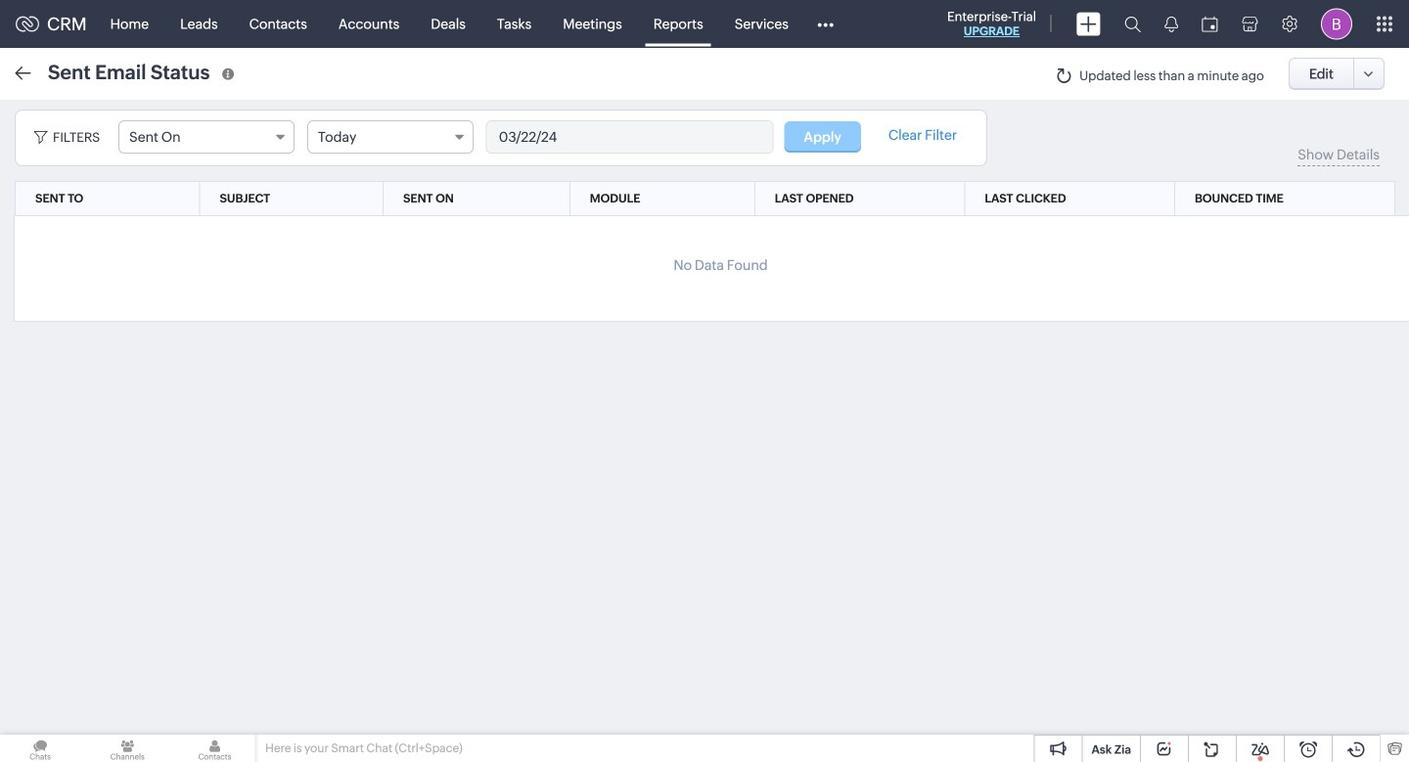 Task type: locate. For each thing, give the bounding box(es) containing it.
None field
[[118, 120, 295, 154], [307, 120, 474, 154], [118, 120, 295, 154], [307, 120, 474, 154]]

search image
[[1124, 16, 1141, 32]]

search element
[[1113, 0, 1153, 48]]

profile element
[[1309, 0, 1364, 47]]

create menu image
[[1077, 12, 1101, 36]]

None text field
[[487, 121, 773, 153]]

logo image
[[16, 16, 39, 32]]

contacts image
[[175, 735, 255, 762]]



Task type: vqa. For each thing, say whether or not it's contained in the screenshot.
Create Menu image
yes



Task type: describe. For each thing, give the bounding box(es) containing it.
signals image
[[1165, 16, 1178, 32]]

create menu element
[[1065, 0, 1113, 47]]

Other Modules field
[[804, 8, 846, 40]]

profile image
[[1321, 8, 1353, 40]]

calendar image
[[1202, 16, 1218, 32]]

channels image
[[87, 735, 168, 762]]

chats image
[[0, 735, 80, 762]]

signals element
[[1153, 0, 1190, 48]]



